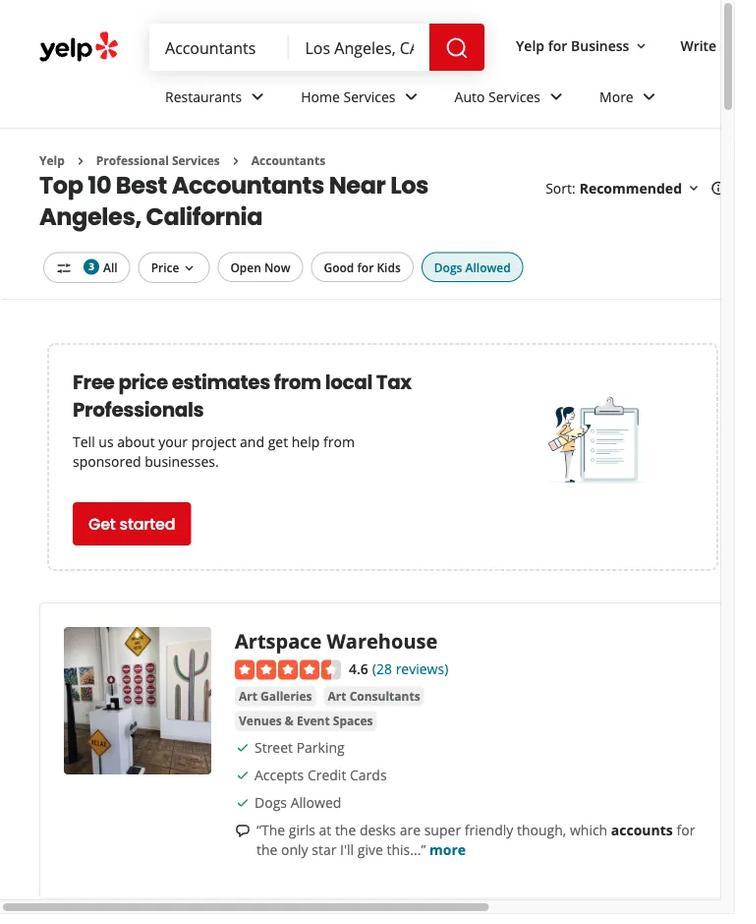 Task type: describe. For each thing, give the bounding box(es) containing it.
3
[[89, 260, 94, 273]]

price
[[118, 369, 168, 396]]

for inside for the only star i'll give this..."
[[677, 821, 696, 840]]

us
[[99, 432, 114, 451]]

dogs allowed inside button
[[435, 259, 511, 275]]

a
[[721, 36, 729, 55]]

(28 reviews)
[[373, 660, 449, 679]]

none field near
[[306, 36, 414, 58]]

galleries
[[261, 689, 312, 705]]

0 vertical spatial from
[[274, 369, 322, 396]]

24 chevron down v2 image for restaurants
[[246, 85, 270, 109]]

4.6 link
[[349, 658, 369, 679]]

art consultants link
[[324, 687, 425, 707]]

reviews)
[[396, 660, 449, 679]]

tax
[[377, 369, 412, 396]]

cards
[[350, 766, 387, 785]]

artspace warehouse image
[[64, 628, 212, 775]]

project
[[192, 432, 237, 451]]

write
[[681, 36, 717, 55]]

free
[[73, 369, 115, 396]]

professional services link
[[96, 152, 220, 169]]

best
[[116, 169, 167, 202]]

(28 reviews) link
[[373, 658, 449, 679]]

angeles,
[[39, 200, 142, 233]]

search image
[[446, 36, 469, 60]]

yelp for yelp for business
[[517, 36, 545, 55]]

write a r link
[[673, 28, 736, 63]]

started
[[120, 513, 175, 536]]

more
[[600, 87, 634, 106]]

estimates
[[172, 369, 271, 396]]

kids
[[377, 259, 401, 275]]

16 chevron down v2 image
[[687, 181, 702, 196]]

are
[[400, 821, 421, 840]]

art consultants venues & event spaces
[[239, 689, 421, 730]]

yelp for business
[[517, 36, 630, 55]]

consultants
[[350, 689, 421, 705]]

now
[[265, 259, 291, 275]]

3 all
[[89, 259, 118, 275]]

business categories element
[[150, 71, 736, 128]]

price button
[[138, 252, 210, 283]]

get started button
[[73, 503, 191, 546]]

spaces
[[333, 713, 373, 730]]

star
[[312, 841, 337, 860]]

16 chevron right v2 image
[[73, 153, 88, 169]]

accounts
[[612, 821, 674, 840]]

open now button
[[218, 252, 303, 282]]

auto
[[455, 87, 485, 106]]

girls
[[289, 821, 316, 840]]

16 chevron right v2 image
[[228, 153, 244, 169]]

friendly
[[465, 821, 514, 840]]

1 vertical spatial allowed
[[291, 794, 342, 813]]

good for kids button
[[311, 252, 414, 282]]

art galleries link
[[235, 687, 316, 707]]

24 chevron down v2 image for more
[[638, 85, 662, 109]]

16 info v2 image
[[711, 181, 727, 196]]

(28
[[373, 660, 393, 679]]

yelp for yelp link on the left top of the page
[[39, 152, 65, 169]]

open now
[[231, 259, 291, 275]]

venues & event spaces button
[[235, 712, 377, 731]]

sponsored
[[73, 452, 141, 471]]

street parking
[[255, 739, 345, 758]]

los
[[391, 169, 429, 202]]

auto services link
[[439, 71, 584, 128]]

Find text field
[[165, 36, 274, 58]]

services for professional services
[[172, 152, 220, 169]]

sort:
[[546, 179, 576, 198]]

top
[[39, 169, 83, 202]]

for for yelp
[[549, 36, 568, 55]]

your
[[159, 432, 188, 451]]

16 checkmark v2 image for accepts credit cards
[[235, 768, 251, 784]]

4.6
[[349, 660, 369, 679]]

street
[[255, 739, 293, 758]]

filters group
[[39, 252, 528, 283]]

professional services
[[96, 152, 220, 169]]

venues
[[239, 713, 282, 730]]

business
[[572, 36, 630, 55]]

good for kids
[[324, 259, 401, 275]]

give
[[358, 841, 384, 860]]

Near text field
[[306, 36, 414, 58]]

help
[[292, 432, 320, 451]]

24 chevron down v2 image for home services
[[400, 85, 424, 109]]

accountants inside top 10 best accountants near los angeles, california
[[172, 169, 325, 202]]

restaurants
[[165, 87, 242, 106]]

california
[[146, 200, 263, 233]]



Task type: locate. For each thing, give the bounding box(es) containing it.
16 chevron down v2 image inside price popup button
[[181, 261, 197, 276]]

1 none field from the left
[[165, 36, 274, 58]]

1 horizontal spatial the
[[335, 821, 356, 840]]

"the
[[257, 821, 285, 840]]

1 vertical spatial yelp
[[39, 152, 65, 169]]

0 horizontal spatial services
[[172, 152, 220, 169]]

2 none field from the left
[[306, 36, 414, 58]]

dogs up the "the in the left of the page
[[255, 794, 287, 813]]

24 chevron down v2 image right more
[[638, 85, 662, 109]]

art
[[239, 689, 258, 705], [328, 689, 347, 705]]

16 speech v2 image
[[235, 824, 251, 840]]

2 vertical spatial for
[[677, 821, 696, 840]]

1 vertical spatial the
[[257, 841, 278, 860]]

0 vertical spatial yelp
[[517, 36, 545, 55]]

near
[[329, 169, 386, 202]]

16 filter v2 image
[[56, 261, 72, 276]]

get
[[268, 432, 288, 451]]

4.6 star rating image
[[235, 661, 341, 680]]

home services
[[301, 87, 396, 106]]

1 horizontal spatial 24 chevron down v2 image
[[638, 85, 662, 109]]

none field up restaurants
[[165, 36, 274, 58]]

this..."
[[387, 841, 426, 860]]

artspace warehouse link
[[235, 628, 438, 655]]

yelp inside button
[[517, 36, 545, 55]]

dogs
[[435, 259, 463, 275], [255, 794, 287, 813]]

desks
[[360, 821, 397, 840]]

warehouse
[[327, 628, 438, 655]]

1 24 chevron down v2 image from the left
[[400, 85, 424, 109]]

which
[[571, 821, 608, 840]]

yelp for business button
[[509, 28, 658, 63]]

recommended
[[580, 179, 683, 198]]

1 horizontal spatial from
[[324, 432, 355, 451]]

the up i'll
[[335, 821, 356, 840]]

24 chevron down v2 image right restaurants
[[246, 85, 270, 109]]

though,
[[517, 821, 567, 840]]

0 vertical spatial the
[[335, 821, 356, 840]]

from right help
[[324, 432, 355, 451]]

16 chevron down v2 image for yelp for business
[[634, 38, 650, 54]]

2 horizontal spatial for
[[677, 821, 696, 840]]

dogs allowed
[[435, 259, 511, 275], [255, 794, 342, 813]]

for left 'kids'
[[358, 259, 374, 275]]

1 horizontal spatial allowed
[[466, 259, 511, 275]]

dogs allowed button
[[422, 252, 524, 282]]

none field the find
[[165, 36, 274, 58]]

for
[[549, 36, 568, 55], [358, 259, 374, 275], [677, 821, 696, 840]]

"the girls at the desks are super friendly though, which accounts
[[257, 821, 674, 840]]

0 horizontal spatial dogs
[[255, 794, 287, 813]]

art up spaces on the bottom of page
[[328, 689, 347, 705]]

write a r
[[681, 36, 736, 55]]

2 art from the left
[[328, 689, 347, 705]]

yelp
[[517, 36, 545, 55], [39, 152, 65, 169]]

for right accounts
[[677, 821, 696, 840]]

24 chevron down v2 image down 'yelp for business'
[[545, 85, 569, 109]]

event
[[297, 713, 330, 730]]

artspace warehouse
[[235, 628, 438, 655]]

1 horizontal spatial yelp
[[517, 36, 545, 55]]

0 vertical spatial allowed
[[466, 259, 511, 275]]

home
[[301, 87, 340, 106]]

accountants right 16 chevron right v2 icon
[[252, 152, 326, 169]]

get started
[[89, 513, 175, 536]]

0 vertical spatial dogs allowed
[[435, 259, 511, 275]]

0 vertical spatial for
[[549, 36, 568, 55]]

0 horizontal spatial for
[[358, 259, 374, 275]]

16 checkmark v2 image
[[235, 796, 251, 811]]

artspace
[[235, 628, 322, 655]]

0 horizontal spatial allowed
[[291, 794, 342, 813]]

none field up home services
[[306, 36, 414, 58]]

1 horizontal spatial for
[[549, 36, 568, 55]]

1 24 chevron down v2 image from the left
[[246, 85, 270, 109]]

1 art from the left
[[239, 689, 258, 705]]

16 chevron down v2 image for price
[[181, 261, 197, 276]]

24 chevron down v2 image
[[400, 85, 424, 109], [638, 85, 662, 109]]

for for good
[[358, 259, 374, 275]]

1 horizontal spatial none field
[[306, 36, 414, 58]]

free price estimates from local tax professionals image
[[548, 391, 647, 490]]

1 horizontal spatial art
[[328, 689, 347, 705]]

dogs allowed right 'kids'
[[435, 259, 511, 275]]

for inside filters group
[[358, 259, 374, 275]]

0 vertical spatial 16 checkmark v2 image
[[235, 741, 251, 756]]

top 10 best accountants near los angeles, california
[[39, 169, 429, 233]]

24 chevron down v2 image
[[246, 85, 270, 109], [545, 85, 569, 109]]

0 vertical spatial dogs
[[435, 259, 463, 275]]

dogs right 'kids'
[[435, 259, 463, 275]]

2 16 checkmark v2 image from the top
[[235, 768, 251, 784]]

restaurants link
[[150, 71, 286, 128]]

services right home
[[344, 87, 396, 106]]

about
[[117, 432, 155, 451]]

the
[[335, 821, 356, 840], [257, 841, 278, 860]]

from left local
[[274, 369, 322, 396]]

all
[[103, 259, 118, 275]]

accountants
[[252, 152, 326, 169], [172, 169, 325, 202]]

None search field
[[150, 24, 489, 71]]

art inside button
[[239, 689, 258, 705]]

24 chevron down v2 image inside more link
[[638, 85, 662, 109]]

24 chevron down v2 image inside home services link
[[400, 85, 424, 109]]

16 checkmark v2 image left street
[[235, 741, 251, 756]]

16 checkmark v2 image
[[235, 741, 251, 756], [235, 768, 251, 784]]

recommended button
[[580, 179, 702, 198]]

free price estimates from local tax professionals tell us about your project and get help from sponsored businesses.
[[73, 369, 412, 471]]

price
[[151, 259, 179, 275]]

1 vertical spatial dogs allowed
[[255, 794, 342, 813]]

for left business
[[549, 36, 568, 55]]

open
[[231, 259, 262, 275]]

1 horizontal spatial 16 chevron down v2 image
[[634, 38, 650, 54]]

yelp link
[[39, 152, 65, 169]]

0 horizontal spatial dogs allowed
[[255, 794, 342, 813]]

0 horizontal spatial the
[[257, 841, 278, 860]]

the inside for the only star i'll give this..."
[[257, 841, 278, 860]]

auto services
[[455, 87, 541, 106]]

2 24 chevron down v2 image from the left
[[545, 85, 569, 109]]

16 chevron down v2 image
[[634, 38, 650, 54], [181, 261, 197, 276]]

24 chevron down v2 image inside restaurants link
[[246, 85, 270, 109]]

get
[[89, 513, 116, 536]]

1 horizontal spatial 24 chevron down v2 image
[[545, 85, 569, 109]]

10
[[88, 169, 111, 202]]

services left 16 chevron right v2 icon
[[172, 152, 220, 169]]

services inside home services link
[[344, 87, 396, 106]]

art for galleries
[[239, 689, 258, 705]]

yelp up auto services link
[[517, 36, 545, 55]]

1 vertical spatial 16 chevron down v2 image
[[181, 261, 197, 276]]

accountants up open
[[172, 169, 325, 202]]

parking
[[297, 739, 345, 758]]

venues & event spaces link
[[235, 712, 377, 731]]

2 24 chevron down v2 image from the left
[[638, 85, 662, 109]]

r
[[733, 36, 736, 55]]

dogs allowed up girls
[[255, 794, 342, 813]]

yelp left 16 chevron right v2 image
[[39, 152, 65, 169]]

professionals
[[73, 396, 204, 424]]

accountants link
[[252, 152, 326, 169]]

0 horizontal spatial from
[[274, 369, 322, 396]]

24 chevron down v2 image inside auto services link
[[545, 85, 569, 109]]

0 horizontal spatial none field
[[165, 36, 274, 58]]

0 vertical spatial 16 chevron down v2 image
[[634, 38, 650, 54]]

professional
[[96, 152, 169, 169]]

1 vertical spatial from
[[324, 432, 355, 451]]

services for auto services
[[489, 87, 541, 106]]

16 checkmark v2 image for street parking
[[235, 741, 251, 756]]

art up venues
[[239, 689, 258, 705]]

1 vertical spatial dogs
[[255, 794, 287, 813]]

services
[[344, 87, 396, 106], [489, 87, 541, 106], [172, 152, 220, 169]]

2 horizontal spatial services
[[489, 87, 541, 106]]

credit
[[308, 766, 347, 785]]

allowed
[[466, 259, 511, 275], [291, 794, 342, 813]]

16 chevron down v2 image right price
[[181, 261, 197, 276]]

16 chevron down v2 image inside yelp for business button
[[634, 38, 650, 54]]

i'll
[[340, 841, 354, 860]]

1 vertical spatial for
[[358, 259, 374, 275]]

good
[[324, 259, 355, 275]]

at
[[319, 821, 332, 840]]

for the only star i'll give this..."
[[257, 821, 696, 860]]

16 checkmark v2 image up 16 checkmark v2 icon at the bottom left
[[235, 768, 251, 784]]

services inside auto services link
[[489, 87, 541, 106]]

more
[[430, 841, 466, 860]]

home services link
[[286, 71, 439, 128]]

art inside art consultants venues & event spaces
[[328, 689, 347, 705]]

24 chevron down v2 image left auto
[[400, 85, 424, 109]]

accepts
[[255, 766, 304, 785]]

the down the "the in the left of the page
[[257, 841, 278, 860]]

art galleries
[[239, 689, 312, 705]]

0 horizontal spatial yelp
[[39, 152, 65, 169]]

0 horizontal spatial 24 chevron down v2 image
[[246, 85, 270, 109]]

services for home services
[[344, 87, 396, 106]]

None field
[[165, 36, 274, 58], [306, 36, 414, 58]]

0 horizontal spatial 16 chevron down v2 image
[[181, 261, 197, 276]]

dogs inside button
[[435, 259, 463, 275]]

businesses.
[[145, 452, 219, 471]]

allowed inside button
[[466, 259, 511, 275]]

1 horizontal spatial dogs allowed
[[435, 259, 511, 275]]

1 horizontal spatial dogs
[[435, 259, 463, 275]]

&
[[285, 713, 294, 730]]

services right auto
[[489, 87, 541, 106]]

only
[[281, 841, 309, 860]]

1 vertical spatial 16 checkmark v2 image
[[235, 768, 251, 784]]

and
[[240, 432, 265, 451]]

16 chevron down v2 image right business
[[634, 38, 650, 54]]

24 chevron down v2 image for auto services
[[545, 85, 569, 109]]

1 horizontal spatial services
[[344, 87, 396, 106]]

0 horizontal spatial 24 chevron down v2 image
[[400, 85, 424, 109]]

tell
[[73, 432, 95, 451]]

1 16 checkmark v2 image from the top
[[235, 741, 251, 756]]

0 horizontal spatial art
[[239, 689, 258, 705]]

art for consultants
[[328, 689, 347, 705]]

accepts credit cards
[[255, 766, 387, 785]]



Task type: vqa. For each thing, say whether or not it's contained in the screenshot.
the Christina O.
no



